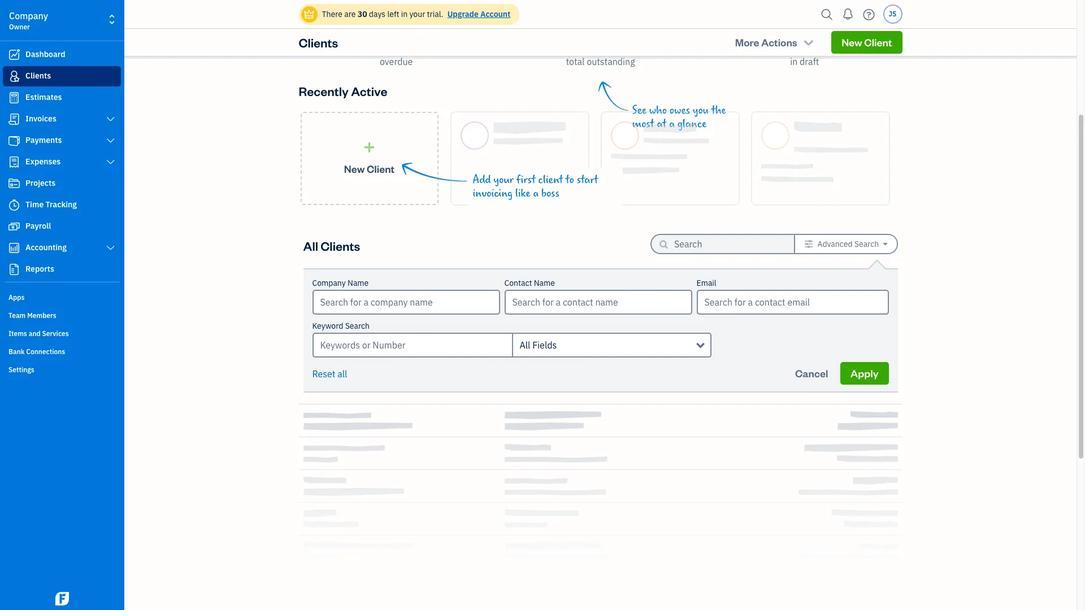 Task type: vqa. For each thing, say whether or not it's contained in the screenshot.
is related to A post is made on a Project
no



Task type: locate. For each thing, give the bounding box(es) containing it.
$0 inside $0 in draft
[[791, 25, 818, 52]]

clients link
[[3, 66, 121, 86]]

0 horizontal spatial company
[[9, 10, 48, 21]]

name right contact
[[534, 278, 555, 288]]

3 $0 from the left
[[791, 25, 818, 52]]

2 horizontal spatial $0
[[791, 25, 818, 52]]

contact
[[505, 278, 532, 288]]

client
[[864, 36, 892, 49], [367, 162, 395, 175]]

1 vertical spatial in
[[790, 56, 798, 67]]

1 vertical spatial chevron large down image
[[105, 136, 116, 145]]

2 name from the left
[[534, 278, 555, 288]]

search image
[[818, 6, 836, 23]]

1 horizontal spatial company
[[312, 278, 346, 288]]

$0 for $0 total outstanding
[[587, 25, 614, 52]]

client down go to help image
[[864, 36, 892, 49]]

3 chevron large down image from the top
[[105, 158, 116, 167]]

name
[[348, 278, 369, 288], [534, 278, 555, 288]]

name down all clients
[[348, 278, 369, 288]]

0 horizontal spatial your
[[410, 9, 425, 19]]

advanced
[[818, 239, 853, 249]]

0 horizontal spatial name
[[348, 278, 369, 288]]

settings link
[[3, 361, 121, 378]]

1 vertical spatial your
[[494, 174, 514, 187]]

in left draft
[[790, 56, 798, 67]]

0 horizontal spatial new client link
[[300, 112, 438, 205]]

a right at
[[669, 118, 675, 131]]

overdue
[[380, 56, 413, 67]]

search inside dropdown button
[[855, 239, 879, 249]]

company
[[9, 10, 48, 21], [312, 278, 346, 288]]

items and services link
[[3, 325, 121, 342]]

there are 30 days left in your trial. upgrade account
[[322, 9, 511, 19]]

1 horizontal spatial search
[[855, 239, 879, 249]]

$0 up outstanding
[[587, 25, 614, 52]]

Search text field
[[674, 235, 776, 253]]

cancel button
[[785, 362, 838, 385]]

chevrondown image
[[802, 37, 815, 48]]

chevron large down image inside "expenses" link
[[105, 158, 116, 167]]

1 $0 from the left
[[383, 25, 410, 52]]

company name
[[312, 278, 369, 288]]

items
[[8, 330, 27, 338]]

2 chevron large down image from the top
[[105, 136, 116, 145]]

0 horizontal spatial all
[[303, 238, 318, 254]]

company inside the main element
[[9, 10, 48, 21]]

upgrade
[[448, 9, 479, 19]]

at
[[657, 118, 667, 131]]

invoices link
[[3, 109, 121, 129]]

members
[[27, 311, 56, 320]]

new down notifications icon
[[842, 36, 862, 49]]

to
[[566, 174, 574, 187]]

in
[[401, 9, 408, 19], [790, 56, 798, 67]]

$0 up overdue
[[383, 25, 410, 52]]

all inside field
[[520, 340, 530, 351]]

new down plus icon
[[344, 162, 365, 175]]

0 horizontal spatial new
[[344, 162, 365, 175]]

1 horizontal spatial your
[[494, 174, 514, 187]]

all up company name
[[303, 238, 318, 254]]

like
[[515, 187, 531, 200]]

1 name from the left
[[348, 278, 369, 288]]

chevron large down image down 'payments' link
[[105, 158, 116, 167]]

0 vertical spatial a
[[669, 118, 675, 131]]

active
[[351, 83, 387, 99]]

new client down plus icon
[[344, 162, 395, 175]]

1 vertical spatial new client link
[[300, 112, 438, 205]]

1 horizontal spatial a
[[669, 118, 675, 131]]

0 vertical spatial search
[[855, 239, 879, 249]]

clients inside the main element
[[25, 71, 51, 81]]

most
[[632, 118, 654, 131]]

$0 up draft
[[791, 25, 818, 52]]

0 horizontal spatial new client
[[344, 162, 395, 175]]

reset all button
[[312, 367, 347, 381]]

payment image
[[7, 135, 21, 146]]

glance
[[678, 118, 707, 131]]

cancel
[[795, 367, 828, 380]]

2 vertical spatial chevron large down image
[[105, 158, 116, 167]]

search right keyword
[[345, 321, 370, 331]]

clients up company name
[[321, 238, 360, 254]]

a inside the see who owes you the most at a glance
[[669, 118, 675, 131]]

search left caretdown image on the top of page
[[855, 239, 879, 249]]

and
[[29, 330, 41, 338]]

search for advanced search
[[855, 239, 879, 249]]

0 horizontal spatial search
[[345, 321, 370, 331]]

0 vertical spatial company
[[9, 10, 48, 21]]

keyword
[[312, 321, 343, 331]]

are
[[344, 9, 356, 19]]

chevron large down image
[[105, 244, 116, 253]]

30
[[358, 9, 367, 19]]

0 vertical spatial new client
[[842, 36, 892, 49]]

upgrade account link
[[445, 9, 511, 19]]

0 vertical spatial new
[[842, 36, 862, 49]]

estimate image
[[7, 92, 21, 103]]

go to help image
[[860, 6, 878, 23]]

$0 inside $0 total outstanding
[[587, 25, 614, 52]]

your left trial.
[[410, 9, 425, 19]]

keyword search
[[312, 321, 370, 331]]

clients up 'estimates'
[[25, 71, 51, 81]]

company down all clients
[[312, 278, 346, 288]]

dashboard image
[[7, 49, 21, 60]]

Search for a company name text field
[[313, 291, 499, 314]]

bank connections link
[[3, 343, 121, 360]]

1 vertical spatial all
[[520, 340, 530, 351]]

1 horizontal spatial new
[[842, 36, 862, 49]]

see
[[632, 104, 647, 117]]

freshbooks image
[[53, 592, 71, 606]]

Search for a contact name text field
[[506, 291, 691, 314]]

a right like
[[533, 187, 539, 200]]

$0 in draft
[[790, 25, 819, 67]]

chevron large down image up 'payments' link
[[105, 115, 116, 124]]

0 vertical spatial clients
[[299, 34, 338, 50]]

actions
[[761, 36, 797, 49]]

1 horizontal spatial $0
[[587, 25, 614, 52]]

0 horizontal spatial client
[[367, 162, 395, 175]]

chevron large down image up "expenses" link
[[105, 136, 116, 145]]

search for keyword search
[[345, 321, 370, 331]]

a inside add your first client to start invoicing like a boss
[[533, 187, 539, 200]]

owes
[[670, 104, 690, 117]]

payroll
[[25, 221, 51, 231]]

projects link
[[3, 174, 121, 194]]

$0
[[383, 25, 410, 52], [587, 25, 614, 52], [791, 25, 818, 52]]

start
[[577, 174, 598, 187]]

your up invoicing
[[494, 174, 514, 187]]

there
[[322, 9, 342, 19]]

0 vertical spatial chevron large down image
[[105, 115, 116, 124]]

all left the fields
[[520, 340, 530, 351]]

0 vertical spatial your
[[410, 9, 425, 19]]

0 horizontal spatial in
[[401, 9, 408, 19]]

Keywords or Number text field
[[312, 333, 512, 358]]

0 horizontal spatial $0
[[383, 25, 410, 52]]

a
[[669, 118, 675, 131], [533, 187, 539, 200]]

contact name
[[505, 278, 555, 288]]

client down plus icon
[[367, 162, 395, 175]]

clients
[[299, 34, 338, 50], [25, 71, 51, 81], [321, 238, 360, 254]]

0 horizontal spatial a
[[533, 187, 539, 200]]

your
[[410, 9, 425, 19], [494, 174, 514, 187]]

search
[[855, 239, 879, 249], [345, 321, 370, 331]]

clients down crown image
[[299, 34, 338, 50]]

chevron large down image for invoices
[[105, 115, 116, 124]]

2 $0 from the left
[[587, 25, 614, 52]]

new client down go to help image
[[842, 36, 892, 49]]

chevron large down image inside invoices link
[[105, 115, 116, 124]]

1 vertical spatial clients
[[25, 71, 51, 81]]

add
[[473, 174, 491, 187]]

All Fields field
[[512, 333, 711, 358]]

company up owner
[[9, 10, 48, 21]]

chevron large down image inside 'payments' link
[[105, 136, 116, 145]]

all
[[338, 369, 347, 380]]

1 vertical spatial company
[[312, 278, 346, 288]]

$0 inside the $0 overdue
[[383, 25, 410, 52]]

0 vertical spatial all
[[303, 238, 318, 254]]

1 horizontal spatial new client
[[842, 36, 892, 49]]

advanced search button
[[795, 235, 897, 253]]

1 chevron large down image from the top
[[105, 115, 116, 124]]

main element
[[0, 0, 153, 610]]

outstanding
[[587, 56, 635, 67]]

1 vertical spatial search
[[345, 321, 370, 331]]

caretdown image
[[883, 240, 888, 249]]

all
[[303, 238, 318, 254], [520, 340, 530, 351]]

in right left
[[401, 9, 408, 19]]

company for owner
[[9, 10, 48, 21]]

account
[[481, 9, 511, 19]]

0 vertical spatial new client link
[[832, 31, 902, 54]]

new client
[[842, 36, 892, 49], [344, 162, 395, 175]]

company for name
[[312, 278, 346, 288]]

recently
[[299, 83, 349, 99]]

1 horizontal spatial name
[[534, 278, 555, 288]]

1 horizontal spatial all
[[520, 340, 530, 351]]

more
[[735, 36, 759, 49]]

0 vertical spatial client
[[864, 36, 892, 49]]

1 vertical spatial a
[[533, 187, 539, 200]]

chevron large down image
[[105, 115, 116, 124], [105, 136, 116, 145], [105, 158, 116, 167]]

1 horizontal spatial in
[[790, 56, 798, 67]]

new client link
[[832, 31, 902, 54], [300, 112, 438, 205]]



Task type: describe. For each thing, give the bounding box(es) containing it.
reset
[[312, 369, 335, 380]]

your inside add your first client to start invoicing like a boss
[[494, 174, 514, 187]]

more actions button
[[725, 31, 825, 54]]

team members link
[[3, 307, 121, 324]]

timer image
[[7, 200, 21, 211]]

1 vertical spatial new
[[344, 162, 365, 175]]

left
[[387, 9, 399, 19]]

all for all fields
[[520, 340, 530, 351]]

1 horizontal spatial new client link
[[832, 31, 902, 54]]

expense image
[[7, 157, 21, 168]]

draft
[[800, 56, 819, 67]]

plus image
[[363, 142, 376, 153]]

payments link
[[3, 131, 121, 151]]

all clients
[[303, 238, 360, 254]]

1 horizontal spatial client
[[864, 36, 892, 49]]

in inside $0 in draft
[[790, 56, 798, 67]]

apply
[[851, 367, 879, 380]]

js button
[[883, 5, 902, 24]]

services
[[42, 330, 69, 338]]

dashboard
[[25, 49, 65, 59]]

1 vertical spatial new client
[[344, 162, 395, 175]]

time tracking link
[[3, 195, 121, 215]]

apply button
[[841, 362, 889, 385]]

$0 total outstanding
[[566, 25, 635, 67]]

days
[[369, 9, 386, 19]]

reset all
[[312, 369, 347, 380]]

chevron large down image for payments
[[105, 136, 116, 145]]

time
[[25, 200, 44, 210]]

expenses link
[[3, 152, 121, 172]]

the
[[712, 104, 726, 117]]

invoicing
[[473, 187, 513, 200]]

notifications image
[[839, 3, 857, 25]]

recently active
[[299, 83, 387, 99]]

client image
[[7, 71, 21, 82]]

items and services
[[8, 330, 69, 338]]

invoice image
[[7, 114, 21, 125]]

client
[[538, 174, 563, 187]]

payroll link
[[3, 216, 121, 237]]

apps link
[[3, 289, 121, 306]]

bank connections
[[8, 348, 65, 356]]

estimates
[[25, 92, 62, 102]]

all for all clients
[[303, 238, 318, 254]]

$0 for $0 in draft
[[791, 25, 818, 52]]

2 vertical spatial clients
[[321, 238, 360, 254]]

$0 overdue
[[380, 25, 413, 67]]

reports
[[25, 264, 54, 274]]

email
[[697, 278, 717, 288]]

reports link
[[3, 259, 121, 280]]

team
[[8, 311, 26, 320]]

boss
[[542, 187, 559, 200]]

payments
[[25, 135, 62, 145]]

chevron large down image for expenses
[[105, 158, 116, 167]]

Search for a contact email text field
[[698, 291, 888, 314]]

you
[[693, 104, 709, 117]]

who
[[649, 104, 667, 117]]

js
[[889, 10, 897, 18]]

add your first client to start invoicing like a boss
[[473, 174, 598, 200]]

1 vertical spatial client
[[367, 162, 395, 175]]

more actions
[[735, 36, 797, 49]]

chart image
[[7, 243, 21, 254]]

estimates link
[[3, 88, 121, 108]]

tracking
[[46, 200, 77, 210]]

time tracking
[[25, 200, 77, 210]]

expenses
[[25, 157, 61, 167]]

projects
[[25, 178, 56, 188]]

settings
[[8, 366, 34, 374]]

see who owes you the most at a glance
[[632, 104, 726, 131]]

0 vertical spatial in
[[401, 9, 408, 19]]

$0 for $0 overdue
[[383, 25, 410, 52]]

fields
[[533, 340, 557, 351]]

money image
[[7, 221, 21, 232]]

accounting
[[25, 243, 67, 253]]

settings image
[[804, 240, 814, 249]]

advanced search
[[818, 239, 879, 249]]

name for contact name
[[534, 278, 555, 288]]

crown image
[[303, 8, 315, 20]]

total
[[566, 56, 585, 67]]

owner
[[9, 23, 30, 31]]

invoices
[[25, 114, 56, 124]]

first
[[516, 174, 536, 187]]

accounting link
[[3, 238, 121, 258]]

connections
[[26, 348, 65, 356]]

company owner
[[9, 10, 48, 31]]

dashboard link
[[3, 45, 121, 65]]

name for company name
[[348, 278, 369, 288]]

trial.
[[427, 9, 443, 19]]

apps
[[8, 293, 25, 302]]

bank
[[8, 348, 25, 356]]

team members
[[8, 311, 56, 320]]

report image
[[7, 264, 21, 275]]

project image
[[7, 178, 21, 189]]



